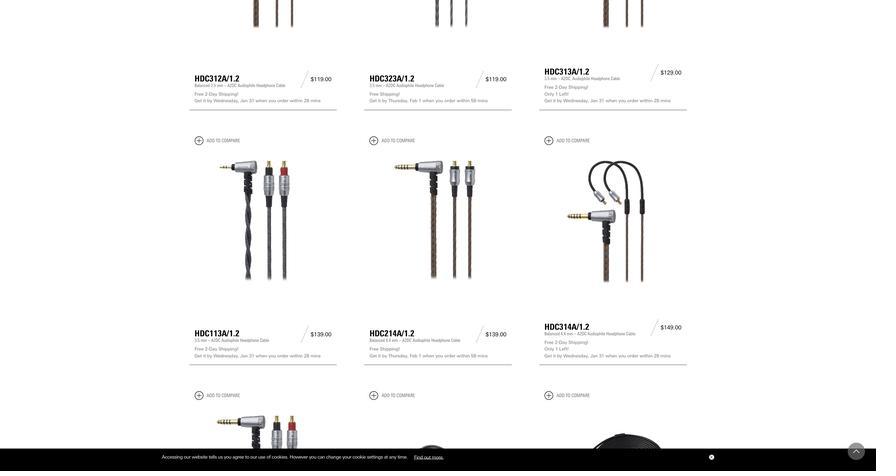 Task type: vqa. For each thing, say whether or not it's contained in the screenshot.
1st Review
no



Task type: describe. For each thing, give the bounding box(es) containing it.
us
[[218, 454, 223, 460]]

shipping! down hdc113a/1.2 3.5 mm – a2dc audiophile headphone cable
[[219, 346, 238, 352]]

– inside hdc314a/1.2 balanced 4.4 mm – a2dc audiophile headphone cable
[[574, 331, 576, 336]]

1 our from the left
[[184, 454, 191, 460]]

hdc313a/1.2 3.5 mm – a2dc, audiophile headphone cable
[[545, 67, 620, 81]]

1 free 2 -day shipping! get it by wednesday, jan 31 when you order within 28 mins from the top
[[195, 91, 321, 103]]

free down hdc323a/1.2
[[370, 91, 379, 97]]

by down hdc314a/1.2
[[557, 353, 562, 358]]

1 thursday, from the top
[[388, 98, 409, 103]]

free down hdc313a/1.2
[[545, 85, 554, 90]]

day down '2.5' on the top left
[[209, 91, 217, 97]]

mm inside hdc314a/1.2 balanced 4.4 mm – a2dc audiophile headphone cable
[[567, 331, 573, 336]]

add for "hdc314a/1.2" "image"
[[557, 138, 565, 144]]

hdc214a/1.2 image
[[370, 150, 507, 287]]

2 down hdc113a/1.2
[[205, 346, 208, 352]]

2 left! from the top
[[559, 346, 569, 352]]

a2dc for hdc314a/1.2
[[577, 331, 587, 336]]

2 free 2 -day shipping! get it by wednesday, jan 31 when you order within 28 mins from the top
[[195, 346, 321, 358]]

use
[[258, 454, 265, 460]]

- down hdc313a/1.2
[[557, 85, 559, 90]]

hdc313a/1.2
[[545, 67, 589, 77]]

by down 'a2dc,'
[[557, 98, 562, 103]]

1 down hdc323a/1.2 3.5 mm – a2dc audiophile headphone cable
[[419, 98, 421, 103]]

1 down hdc314a/1.2
[[555, 346, 558, 352]]

at
[[384, 454, 388, 460]]

to for bpcb1 image
[[391, 393, 395, 399]]

headphone inside hdc312a/1.2 balanced 2.5 mm – a2dc audiophile headphone cable
[[256, 83, 275, 88]]

more.
[[432, 454, 444, 460]]

add to compare button for "hdc314a/1.2" "image"
[[545, 136, 590, 145]]

cookie
[[352, 454, 366, 460]]

accessing
[[162, 454, 183, 460]]

- down hdc113a/1.2
[[208, 346, 209, 352]]

balanced for hdc312a/1.2
[[195, 83, 210, 88]]

settings
[[367, 454, 383, 460]]

find out more.
[[414, 454, 444, 460]]

compare for 'bpcb2' image's add to compare button
[[571, 393, 590, 399]]

hdc214a/1.2 balanced 4.4 mm – a2dc audiophile headphone cable
[[370, 329, 460, 343]]

– inside hdc113a/1.2 3.5 mm – a2dc audiophile headphone cable
[[208, 338, 210, 343]]

add to compare button for bpcb1 image
[[370, 391, 415, 400]]

balanced for hdc314a/1.2
[[545, 331, 560, 336]]

$119.00 for hdc323a/1.2
[[486, 76, 507, 83]]

hdc312a/1.2 balanced 2.5 mm – a2dc audiophile headphone cable
[[195, 73, 285, 88]]

add to compare for bpcb1 image
[[382, 393, 415, 399]]

compare for "hdc314a/1.2" "image"'s add to compare button
[[571, 138, 590, 144]]

2 thursday, from the top
[[388, 353, 409, 358]]

divider line image for hdc313a/1.2
[[649, 64, 661, 81]]

a2dc,
[[561, 76, 571, 81]]

your
[[342, 454, 351, 460]]

hdc312a/1.2 image
[[195, 0, 332, 32]]

cookies.
[[272, 454, 288, 460]]

jan down hdc314a/1.2 balanced 4.4 mm – a2dc audiophile headphone cable
[[590, 353, 598, 358]]

out
[[424, 454, 431, 460]]

jan down hdc113a/1.2 3.5 mm – a2dc audiophile headphone cable
[[240, 353, 248, 358]]

2 feb from the top
[[410, 353, 417, 358]]

hdc314a/1.2
[[545, 322, 589, 332]]

compare for add to compare button associated with bpcb1 image
[[397, 393, 415, 399]]

add to compare button for hdc214a/1.2 image
[[370, 136, 415, 145]]

add to compare button for 'bpcb2' image
[[545, 391, 590, 400]]

any
[[389, 454, 396, 460]]

add for bpcb1 image
[[382, 393, 390, 399]]

hdc113a/1.2 3.5 mm – a2dc audiophile headphone cable
[[195, 329, 269, 343]]

cable inside hdc314a/1.2 balanced 4.4 mm – a2dc audiophile headphone cable
[[626, 331, 635, 336]]

cable inside hdc113a/1.2 3.5 mm – a2dc audiophile headphone cable
[[260, 338, 269, 343]]

add to compare for the hdc113a/1.2 image
[[207, 138, 240, 144]]

add to compare button for the hdc113a/1.2 image
[[195, 136, 240, 145]]

1 only from the top
[[545, 91, 554, 97]]

$129.00
[[661, 69, 681, 76]]

free down "hdc214a/1.2"
[[370, 346, 379, 352]]

31 down hdc312a/1.2 balanced 2.5 mm – a2dc audiophile headphone cable
[[249, 98, 254, 103]]

it down hdc323a/1.2
[[378, 98, 381, 103]]

4.4 for hdc214a/1.2
[[386, 338, 391, 343]]

free down hdc314a/1.2
[[545, 340, 554, 345]]

$139.00 for hdc113a/1.2
[[311, 331, 332, 338]]

– inside hdc323a/1.2 3.5 mm – a2dc audiophile headphone cable
[[383, 83, 385, 88]]

arrow up image
[[853, 448, 859, 454]]

a2dc inside hdc113a/1.2 3.5 mm – a2dc audiophile headphone cable
[[211, 338, 220, 343]]

wednesday, down hdc314a/1.2 balanced 4.4 mm – a2dc audiophile headphone cable
[[563, 353, 589, 358]]

audiophile inside hdc313a/1.2 3.5 mm – a2dc, audiophile headphone cable
[[572, 76, 590, 81]]

3.5 for hdc113a/1.2
[[195, 338, 200, 343]]

4.4 for hdc314a/1.2
[[561, 331, 566, 336]]

31 down hdc113a/1.2 3.5 mm – a2dc audiophile headphone cable
[[249, 353, 254, 358]]

$119.00 for hdc312a/1.2
[[311, 76, 332, 83]]

to for "hdc314a/1.2" "image"
[[566, 138, 570, 144]]

2 free shipping! get it by thursday, feb 1 when you order within 58 mins from the top
[[370, 346, 488, 358]]

shipping! down hdc312a/1.2 balanced 2.5 mm – a2dc audiophile headphone cable
[[219, 91, 238, 97]]

audiophile inside hdc312a/1.2 balanced 2.5 mm – a2dc audiophile headphone cable
[[238, 83, 255, 88]]

hdc323a/1.2 image
[[370, 0, 507, 32]]

free down hdc113a/1.2
[[195, 346, 204, 352]]

add to compare for the hdc114a/1.2 image at the bottom
[[207, 393, 240, 399]]

divider line image for hdc113a/1.2
[[299, 326, 311, 343]]

shipping! down hdc323a/1.2
[[380, 91, 400, 97]]

shipping! down hdc314a/1.2 balanced 4.4 mm – a2dc audiophile headphone cable
[[568, 340, 588, 345]]

add for the hdc114a/1.2 image at the bottom
[[207, 393, 215, 399]]

day down hdc314a/1.2
[[559, 340, 567, 345]]

shipping! down hdc313a/1.2 3.5 mm – a2dc, audiophile headphone cable
[[568, 85, 588, 90]]

a2dc for hdc312a/1.2
[[227, 83, 237, 88]]

hdc313a/1.2 image
[[545, 0, 681, 32]]

31 down hdc313a/1.2 3.5 mm – a2dc, audiophile headphone cable
[[599, 98, 604, 103]]

2 58 from the top
[[471, 353, 476, 358]]

2 down hdc312a/1.2
[[205, 91, 208, 97]]

cable inside hdc313a/1.2 3.5 mm – a2dc, audiophile headphone cable
[[611, 76, 620, 81]]

headphone inside hdc314a/1.2 balanced 4.4 mm – a2dc audiophile headphone cable
[[606, 331, 625, 336]]

divider line image for hdc314a/1.2
[[649, 319, 661, 336]]

2 down hdc314a/1.2
[[555, 340, 557, 345]]

3.5 for hdc323a/1.2
[[370, 83, 375, 88]]

however
[[290, 454, 308, 460]]

1 free 2 -day shipping! only 1 left! get it by wednesday, jan 31 when you order within 28 mins from the top
[[545, 85, 671, 103]]



Task type: locate. For each thing, give the bounding box(es) containing it.
free shipping! get it by thursday, feb 1 when you order within 58 mins down hdc214a/1.2 balanced 4.4 mm – a2dc audiophile headphone cable
[[370, 346, 488, 358]]

1 feb from the top
[[410, 98, 417, 103]]

free 2 -day shipping! get it by wednesday, jan 31 when you order within 28 mins down hdc312a/1.2 balanced 2.5 mm – a2dc audiophile headphone cable
[[195, 91, 321, 103]]

compare for add to compare button related to the hdc114a/1.2 image at the bottom
[[222, 393, 240, 399]]

a2dc inside hdc323a/1.2 3.5 mm – a2dc audiophile headphone cable
[[386, 83, 395, 88]]

0 vertical spatial feb
[[410, 98, 417, 103]]

1 $139.00 from the left
[[311, 331, 332, 338]]

free 2 -day shipping! only 1 left! get it by wednesday, jan 31 when you order within 28 mins down hdc313a/1.2 3.5 mm – a2dc, audiophile headphone cable
[[545, 85, 671, 103]]

time.
[[398, 454, 408, 460]]

0 vertical spatial thursday,
[[388, 98, 409, 103]]

headphone
[[591, 76, 610, 81], [256, 83, 275, 88], [415, 83, 434, 88], [606, 331, 625, 336], [240, 338, 259, 343], [431, 338, 450, 343]]

1 down hdc313a/1.2
[[555, 91, 558, 97]]

mins
[[311, 98, 321, 103], [478, 98, 488, 103], [660, 98, 671, 103], [311, 353, 321, 358], [478, 353, 488, 358], [660, 353, 671, 358]]

1 down hdc214a/1.2 balanced 4.4 mm – a2dc audiophile headphone cable
[[419, 353, 421, 358]]

add to compare button for the hdc114a/1.2 image at the bottom
[[195, 391, 240, 400]]

of
[[267, 454, 271, 460]]

hdc314a/1.2 balanced 4.4 mm – a2dc audiophile headphone cable
[[545, 322, 635, 336]]

it down "hdc214a/1.2"
[[378, 353, 381, 358]]

feb down hdc323a/1.2 3.5 mm – a2dc audiophile headphone cable
[[410, 98, 417, 103]]

hdc323a/1.2
[[370, 73, 414, 83]]

-
[[557, 85, 559, 90], [208, 91, 209, 97], [557, 340, 559, 345], [208, 346, 209, 352]]

mm inside hdc313a/1.2 3.5 mm – a2dc, audiophile headphone cable
[[551, 76, 557, 81]]

it down hdc113a/1.2
[[203, 353, 206, 358]]

hdc323a/1.2 3.5 mm – a2dc audiophile headphone cable
[[370, 73, 444, 88]]

1 horizontal spatial 4.4
[[561, 331, 566, 336]]

– inside hdc313a/1.2 3.5 mm – a2dc, audiophile headphone cable
[[558, 76, 560, 81]]

add for 'bpcb2' image
[[557, 393, 565, 399]]

add to compare button
[[195, 136, 240, 145], [370, 136, 415, 145], [545, 136, 590, 145], [195, 391, 240, 400], [370, 391, 415, 400], [545, 391, 590, 400]]

1
[[555, 91, 558, 97], [419, 98, 421, 103], [555, 346, 558, 352], [419, 353, 421, 358]]

jan
[[240, 98, 248, 103], [590, 98, 598, 103], [240, 353, 248, 358], [590, 353, 598, 358]]

hdc113a/1.2
[[195, 329, 239, 339]]

cable inside hdc312a/1.2 balanced 2.5 mm – a2dc audiophile headphone cable
[[276, 83, 285, 88]]

only down hdc314a/1.2
[[545, 346, 554, 352]]

our left use
[[250, 454, 257, 460]]

compare for add to compare button related to hdc214a/1.2 image
[[397, 138, 415, 144]]

feb
[[410, 98, 417, 103], [410, 353, 417, 358]]

mm inside hdc323a/1.2 3.5 mm – a2dc audiophile headphone cable
[[376, 83, 382, 88]]

left! down hdc314a/1.2
[[559, 346, 569, 352]]

our
[[184, 454, 191, 460], [250, 454, 257, 460]]

headphone inside hdc313a/1.2 3.5 mm – a2dc, audiophile headphone cable
[[591, 76, 610, 81]]

free 2 -day shipping! only 1 left! get it by wednesday, jan 31 when you order within 28 mins down hdc314a/1.2 balanced 4.4 mm – a2dc audiophile headphone cable
[[545, 340, 671, 358]]

1 vertical spatial 4.4
[[386, 338, 391, 343]]

only down hdc313a/1.2
[[545, 91, 554, 97]]

0 vertical spatial free shipping! get it by thursday, feb 1 when you order within 58 mins
[[370, 91, 488, 103]]

jan down hdc312a/1.2 balanced 2.5 mm – a2dc audiophile headphone cable
[[240, 98, 248, 103]]

day down 'a2dc,'
[[559, 85, 567, 90]]

28
[[304, 98, 309, 103], [654, 98, 659, 103], [304, 353, 309, 358], [654, 353, 659, 358]]

bpcb1 image
[[370, 406, 507, 471]]

1 vertical spatial left!
[[559, 346, 569, 352]]

day
[[559, 85, 567, 90], [209, 91, 217, 97], [559, 340, 567, 345], [209, 346, 217, 352]]

to for 'bpcb2' image
[[566, 393, 570, 399]]

4.4 inside hdc214a/1.2 balanced 4.4 mm – a2dc audiophile headphone cable
[[386, 338, 391, 343]]

1 horizontal spatial $139.00
[[486, 331, 507, 338]]

add to compare for hdc214a/1.2 image
[[382, 138, 415, 144]]

0 vertical spatial balanced
[[195, 83, 210, 88]]

headphone inside hdc323a/1.2 3.5 mm – a2dc audiophile headphone cable
[[415, 83, 434, 88]]

free down hdc312a/1.2
[[195, 91, 204, 97]]

shipping!
[[568, 85, 588, 90], [219, 91, 238, 97], [380, 91, 400, 97], [568, 340, 588, 345], [219, 346, 238, 352], [380, 346, 400, 352]]

can
[[318, 454, 325, 460]]

feb down hdc214a/1.2 balanced 4.4 mm – a2dc audiophile headphone cable
[[410, 353, 417, 358]]

0 horizontal spatial 4.4
[[386, 338, 391, 343]]

2 our from the left
[[250, 454, 257, 460]]

a2dc inside hdc314a/1.2 balanced 4.4 mm – a2dc audiophile headphone cable
[[577, 331, 587, 336]]

1 58 from the top
[[471, 98, 476, 103]]

$139.00 for hdc214a/1.2
[[486, 331, 507, 338]]

2 only from the top
[[545, 346, 554, 352]]

thursday, down "hdc214a/1.2"
[[388, 353, 409, 358]]

1 vertical spatial only
[[545, 346, 554, 352]]

cable
[[611, 76, 620, 81], [276, 83, 285, 88], [435, 83, 444, 88], [626, 331, 635, 336], [260, 338, 269, 343], [451, 338, 460, 343]]

1 horizontal spatial balanced
[[370, 338, 385, 343]]

0 vertical spatial 3.5
[[545, 76, 550, 81]]

audiophile inside hdc113a/1.2 3.5 mm – a2dc audiophile headphone cable
[[221, 338, 239, 343]]

0 vertical spatial only
[[545, 91, 554, 97]]

add to compare for "hdc314a/1.2" "image"
[[557, 138, 590, 144]]

mm inside hdc214a/1.2 balanced 4.4 mm – a2dc audiophile headphone cable
[[392, 338, 398, 343]]

shipping! down "hdc214a/1.2"
[[380, 346, 400, 352]]

by down hdc113a/1.2
[[207, 353, 212, 358]]

free
[[545, 85, 554, 90], [195, 91, 204, 97], [370, 91, 379, 97], [545, 340, 554, 345], [195, 346, 204, 352], [370, 346, 379, 352]]

divider line image for hdc214a/1.2
[[474, 326, 486, 343]]

2 down hdc313a/1.2
[[555, 85, 557, 90]]

0 vertical spatial left!
[[559, 91, 569, 97]]

0 horizontal spatial $119.00
[[311, 76, 332, 83]]

0 vertical spatial free 2 -day shipping! get it by wednesday, jan 31 when you order within 28 mins
[[195, 91, 321, 103]]

divider line image for hdc312a/1.2
[[299, 71, 311, 88]]

- down hdc314a/1.2
[[557, 340, 559, 345]]

add to compare for 'bpcb2' image
[[557, 393, 590, 399]]

1 vertical spatial thursday,
[[388, 353, 409, 358]]

a2dc inside hdc312a/1.2 balanced 2.5 mm – a2dc audiophile headphone cable
[[227, 83, 237, 88]]

by down hdc323a/1.2
[[382, 98, 387, 103]]

add
[[207, 138, 215, 144], [382, 138, 390, 144], [557, 138, 565, 144], [207, 393, 215, 399], [382, 393, 390, 399], [557, 393, 565, 399]]

2
[[555, 85, 557, 90], [205, 91, 208, 97], [555, 340, 557, 345], [205, 346, 208, 352]]

3.5 inside hdc323a/1.2 3.5 mm – a2dc audiophile headphone cable
[[370, 83, 375, 88]]

find out more. link
[[409, 452, 449, 462]]

balanced inside hdc312a/1.2 balanced 2.5 mm – a2dc audiophile headphone cable
[[195, 83, 210, 88]]

day down hdc113a/1.2
[[209, 346, 217, 352]]

3.5 for hdc313a/1.2
[[545, 76, 550, 81]]

2.5
[[211, 83, 216, 88]]

0 vertical spatial 4.4
[[561, 331, 566, 336]]

1 free shipping! get it by thursday, feb 1 when you order within 58 mins from the top
[[370, 91, 488, 103]]

0 horizontal spatial our
[[184, 454, 191, 460]]

4.4
[[561, 331, 566, 336], [386, 338, 391, 343]]

balanced inside hdc214a/1.2 balanced 4.4 mm – a2dc audiophile headphone cable
[[370, 338, 385, 343]]

headphone inside hdc113a/1.2 3.5 mm – a2dc audiophile headphone cable
[[240, 338, 259, 343]]

3.5 inside hdc113a/1.2 3.5 mm – a2dc audiophile headphone cable
[[195, 338, 200, 343]]

mm inside hdc113a/1.2 3.5 mm – a2dc audiophile headphone cable
[[201, 338, 207, 343]]

2 vertical spatial balanced
[[370, 338, 385, 343]]

thursday,
[[388, 98, 409, 103], [388, 353, 409, 358]]

wednesday,
[[213, 98, 239, 103], [563, 98, 589, 103], [213, 353, 239, 358], [563, 353, 589, 358]]

–
[[558, 76, 560, 81], [224, 83, 226, 88], [383, 83, 385, 88], [574, 331, 576, 336], [208, 338, 210, 343], [399, 338, 401, 343]]

audiophile inside hdc214a/1.2 balanced 4.4 mm – a2dc audiophile headphone cable
[[413, 338, 430, 343]]

order
[[277, 98, 288, 103], [444, 98, 455, 103], [627, 98, 638, 103], [277, 353, 288, 358], [444, 353, 455, 358], [627, 353, 638, 358]]

hdc214a/1.2
[[370, 329, 414, 339]]

only
[[545, 91, 554, 97], [545, 346, 554, 352]]

$149.00
[[661, 324, 681, 331]]

$119.00
[[311, 76, 332, 83], [486, 76, 507, 83]]

free 2 -day shipping! get it by wednesday, jan 31 when you order within 28 mins
[[195, 91, 321, 103], [195, 346, 321, 358]]

0 vertical spatial 58
[[471, 98, 476, 103]]

31 down hdc314a/1.2 balanced 4.4 mm – a2dc audiophile headphone cable
[[599, 353, 604, 358]]

compare
[[222, 138, 240, 144], [397, 138, 415, 144], [571, 138, 590, 144], [222, 393, 240, 399], [397, 393, 415, 399], [571, 393, 590, 399]]

add for the hdc113a/1.2 image
[[207, 138, 215, 144]]

free 2 -day shipping! get it by wednesday, jan 31 when you order within 28 mins down hdc113a/1.2 3.5 mm – a2dc audiophile headphone cable
[[195, 346, 321, 358]]

balanced for hdc214a/1.2
[[370, 338, 385, 343]]

to for hdc214a/1.2 image
[[391, 138, 395, 144]]

mm
[[551, 76, 557, 81], [217, 83, 223, 88], [376, 83, 382, 88], [567, 331, 573, 336], [201, 338, 207, 343], [392, 338, 398, 343]]

add for hdc214a/1.2 image
[[382, 138, 390, 144]]

31
[[249, 98, 254, 103], [599, 98, 604, 103], [249, 353, 254, 358], [599, 353, 604, 358]]

add to compare
[[207, 138, 240, 144], [382, 138, 415, 144], [557, 138, 590, 144], [207, 393, 240, 399], [382, 393, 415, 399], [557, 393, 590, 399]]

by down "hdc214a/1.2"
[[382, 353, 387, 358]]

58
[[471, 98, 476, 103], [471, 353, 476, 358]]

cable inside hdc214a/1.2 balanced 4.4 mm – a2dc audiophile headphone cable
[[451, 338, 460, 343]]

a2dc inside hdc214a/1.2 balanced 4.4 mm – a2dc audiophile headphone cable
[[402, 338, 412, 343]]

1 left! from the top
[[559, 91, 569, 97]]

– inside hdc214a/1.2 balanced 4.4 mm – a2dc audiophile headphone cable
[[399, 338, 401, 343]]

4.4 inside hdc314a/1.2 balanced 4.4 mm – a2dc audiophile headphone cable
[[561, 331, 566, 336]]

mm inside hdc312a/1.2 balanced 2.5 mm – a2dc audiophile headphone cable
[[217, 83, 223, 88]]

2 horizontal spatial balanced
[[545, 331, 560, 336]]

– inside hdc312a/1.2 balanced 2.5 mm – a2dc audiophile headphone cable
[[224, 83, 226, 88]]

1 $119.00 from the left
[[311, 76, 332, 83]]

to for the hdc114a/1.2 image at the bottom
[[216, 393, 220, 399]]

left! down 'a2dc,'
[[559, 91, 569, 97]]

1 vertical spatial 58
[[471, 353, 476, 358]]

0 horizontal spatial 3.5
[[195, 338, 200, 343]]

wednesday, down hdc113a/1.2 3.5 mm – a2dc audiophile headphone cable
[[213, 353, 239, 358]]

by down '2.5' on the top left
[[207, 98, 212, 103]]

1 vertical spatial free shipping! get it by thursday, feb 1 when you order within 58 mins
[[370, 346, 488, 358]]

audiophile inside hdc323a/1.2 3.5 mm – a2dc audiophile headphone cable
[[396, 83, 414, 88]]

balanced inside hdc314a/1.2 balanced 4.4 mm – a2dc audiophile headphone cable
[[545, 331, 560, 336]]

headphone inside hdc214a/1.2 balanced 4.4 mm – a2dc audiophile headphone cable
[[431, 338, 450, 343]]

website
[[192, 454, 208, 460]]

cross image
[[710, 456, 713, 459]]

0 vertical spatial free 2 -day shipping! only 1 left! get it by wednesday, jan 31 when you order within 28 mins
[[545, 85, 671, 103]]

wednesday, down '2.5' on the top left
[[213, 98, 239, 103]]

change
[[326, 454, 341, 460]]

hdc114a/1.2 image
[[195, 406, 332, 471]]

free shipping! get it by thursday, feb 1 when you order within 58 mins down hdc323a/1.2 3.5 mm – a2dc audiophile headphone cable
[[370, 91, 488, 103]]

to for the hdc113a/1.2 image
[[216, 138, 220, 144]]

jan down hdc313a/1.2 3.5 mm – a2dc, audiophile headphone cable
[[590, 98, 598, 103]]

hdc113a/1.2 image
[[195, 150, 332, 287]]

2 $139.00 from the left
[[486, 331, 507, 338]]

2 horizontal spatial 3.5
[[545, 76, 550, 81]]

it
[[203, 98, 206, 103], [378, 98, 381, 103], [553, 98, 556, 103], [203, 353, 206, 358], [378, 353, 381, 358], [553, 353, 556, 358]]

1 vertical spatial balanced
[[545, 331, 560, 336]]

2 $119.00 from the left
[[486, 76, 507, 83]]

0 horizontal spatial balanced
[[195, 83, 210, 88]]

left!
[[559, 91, 569, 97], [559, 346, 569, 352]]

tells
[[209, 454, 217, 460]]

it down hdc314a/1.2
[[553, 353, 556, 358]]

2 vertical spatial 3.5
[[195, 338, 200, 343]]

$139.00
[[311, 331, 332, 338], [486, 331, 507, 338]]

get
[[195, 98, 202, 103], [370, 98, 377, 103], [545, 98, 552, 103], [195, 353, 202, 358], [370, 353, 377, 358], [545, 353, 552, 358]]

it down hdc312a/1.2
[[203, 98, 206, 103]]

2 free 2 -day shipping! only 1 left! get it by wednesday, jan 31 when you order within 28 mins from the top
[[545, 340, 671, 358]]

3.5
[[545, 76, 550, 81], [370, 83, 375, 88], [195, 338, 200, 343]]

find
[[414, 454, 423, 460]]

compare for the hdc113a/1.2 image add to compare button
[[222, 138, 240, 144]]

1 horizontal spatial 3.5
[[370, 83, 375, 88]]

when
[[256, 98, 267, 103], [423, 98, 434, 103], [606, 98, 617, 103], [256, 353, 267, 358], [423, 353, 434, 358], [606, 353, 617, 358]]

divider line image for hdc323a/1.2
[[474, 71, 486, 88]]

- down hdc312a/1.2
[[208, 91, 209, 97]]

1 vertical spatial free 2 -day shipping! get it by wednesday, jan 31 when you order within 28 mins
[[195, 346, 321, 358]]

a2dc for hdc214a/1.2
[[402, 338, 412, 343]]

cable inside hdc323a/1.2 3.5 mm – a2dc audiophile headphone cable
[[435, 83, 444, 88]]

thursday, down hdc323a/1.2 3.5 mm – a2dc audiophile headphone cable
[[388, 98, 409, 103]]

a2dc
[[227, 83, 237, 88], [386, 83, 395, 88], [577, 331, 587, 336], [211, 338, 220, 343], [402, 338, 412, 343]]

0 horizontal spatial $139.00
[[311, 331, 332, 338]]

free 2 -day shipping! only 1 left! get it by wednesday, jan 31 when you order within 28 mins
[[545, 85, 671, 103], [545, 340, 671, 358]]

1 horizontal spatial $119.00
[[486, 76, 507, 83]]

audiophile
[[572, 76, 590, 81], [238, 83, 255, 88], [396, 83, 414, 88], [588, 331, 605, 336], [221, 338, 239, 343], [413, 338, 430, 343]]

it down hdc313a/1.2
[[553, 98, 556, 103]]

to
[[216, 138, 220, 144], [391, 138, 395, 144], [566, 138, 570, 144], [216, 393, 220, 399], [391, 393, 395, 399], [566, 393, 570, 399], [245, 454, 249, 460]]

accessing our website tells us you agree to our use of cookies. however you can change your cookie settings at any time.
[[162, 454, 409, 460]]

wednesday, down 'a2dc,'
[[563, 98, 589, 103]]

1 vertical spatial feb
[[410, 353, 417, 358]]

hdc314a/1.2 image
[[545, 150, 681, 287]]

balanced
[[195, 83, 210, 88], [545, 331, 560, 336], [370, 338, 385, 343]]

our left website
[[184, 454, 191, 460]]

free shipping! get it by thursday, feb 1 when you order within 58 mins
[[370, 91, 488, 103], [370, 346, 488, 358]]

audiophile inside hdc314a/1.2 balanced 4.4 mm – a2dc audiophile headphone cable
[[588, 331, 605, 336]]

divider line image
[[649, 64, 661, 81], [299, 71, 311, 88], [474, 71, 486, 88], [649, 319, 661, 336], [299, 326, 311, 343], [474, 326, 486, 343]]

1 vertical spatial 3.5
[[370, 83, 375, 88]]

3.5 inside hdc313a/1.2 3.5 mm – a2dc, audiophile headphone cable
[[545, 76, 550, 81]]

by
[[207, 98, 212, 103], [382, 98, 387, 103], [557, 98, 562, 103], [207, 353, 212, 358], [382, 353, 387, 358], [557, 353, 562, 358]]

1 vertical spatial free 2 -day shipping! only 1 left! get it by wednesday, jan 31 when you order within 28 mins
[[545, 340, 671, 358]]

hdc312a/1.2
[[195, 73, 239, 83]]

agree
[[233, 454, 244, 460]]

you
[[269, 98, 276, 103], [436, 98, 443, 103], [618, 98, 626, 103], [269, 353, 276, 358], [436, 353, 443, 358], [618, 353, 626, 358], [224, 454, 231, 460], [309, 454, 316, 460]]

bpcb2 image
[[545, 406, 681, 471]]

1 horizontal spatial our
[[250, 454, 257, 460]]

within
[[290, 98, 303, 103], [457, 98, 470, 103], [640, 98, 653, 103], [290, 353, 303, 358], [457, 353, 470, 358], [640, 353, 653, 358]]



